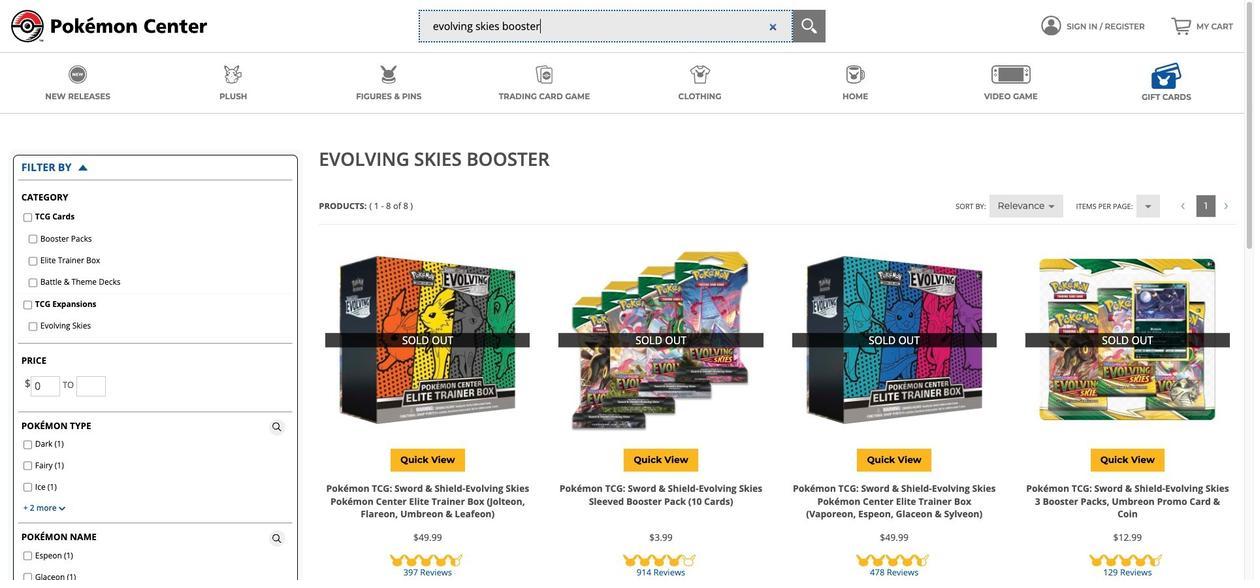 Task type: locate. For each thing, give the bounding box(es) containing it.
menu
[[0, 53, 1245, 113]]

selected  vc3gz image
[[72, 161, 88, 174]]

2 4.3 stars image from the left
[[1026, 555, 1227, 567]]

gift cards image
[[1097, 63, 1237, 89]]

1 4.3 stars image from the left
[[326, 555, 527, 567]]

Minimum Price telephone field
[[31, 377, 60, 397]]

None field
[[419, 10, 794, 43]]

pokémon tcg: sword & shield-evolving skies sleeved booster pack (10 cards) image
[[559, 238, 764, 443], [559, 238, 764, 443]]

0 horizontal spatial 4.3 stars image
[[326, 555, 527, 567]]

1 horizontal spatial 4.3 stars image
[[1026, 555, 1227, 567]]

search pokémon name image
[[273, 533, 283, 543]]

search image
[[802, 18, 818, 33]]

pokémon tcg: sword & shield-evolving skies pokémon center elite trainer box (vaporeon, espeon, glaceon & sylveon) image
[[792, 238, 997, 443], [792, 238, 997, 443]]

pokémon tcg: sword & shield-evolving skies 3 booster packs, umbreon promo card & coin image
[[1026, 238, 1231, 443], [1026, 238, 1231, 443]]

fvq19 image
[[59, 505, 65, 513]]

pokémon tcg: sword & shield-evolving skies pokémon center elite trainer box (jolteon, flareon, umbreon & leafeon) image
[[326, 238, 530, 443], [326, 238, 530, 443]]

None checkbox
[[23, 213, 32, 223], [29, 256, 37, 266], [29, 278, 37, 288], [23, 300, 32, 310], [23, 461, 32, 471], [23, 213, 32, 223], [29, 256, 37, 266], [29, 278, 37, 288], [23, 300, 32, 310], [23, 461, 32, 471]]

4.3 stars image
[[326, 555, 527, 567], [1026, 555, 1227, 567]]

None checkbox
[[29, 234, 37, 245], [29, 322, 37, 332], [23, 440, 32, 450], [23, 482, 32, 493], [23, 551, 32, 562], [23, 573, 32, 580], [29, 234, 37, 245], [29, 322, 37, 332], [23, 440, 32, 450], [23, 482, 32, 493], [23, 551, 32, 562], [23, 573, 32, 580]]



Task type: vqa. For each thing, say whether or not it's contained in the screenshot.
Pokémon Tcg: Scarlet & Violet-Temporal Forces Booster Bundle (6 Packs) image
no



Task type: describe. For each thing, give the bounding box(es) containing it.
4.4 stars image
[[792, 555, 994, 567]]

pokémon center image
[[11, 10, 207, 43]]

search pokémon type image
[[273, 422, 283, 431]]

Search Pikachu, Plush, T-Shirts... search field
[[419, 10, 794, 43]]

4.2 stars image
[[559, 555, 760, 567]]

Maximum Price telephone field
[[77, 377, 106, 397]]



